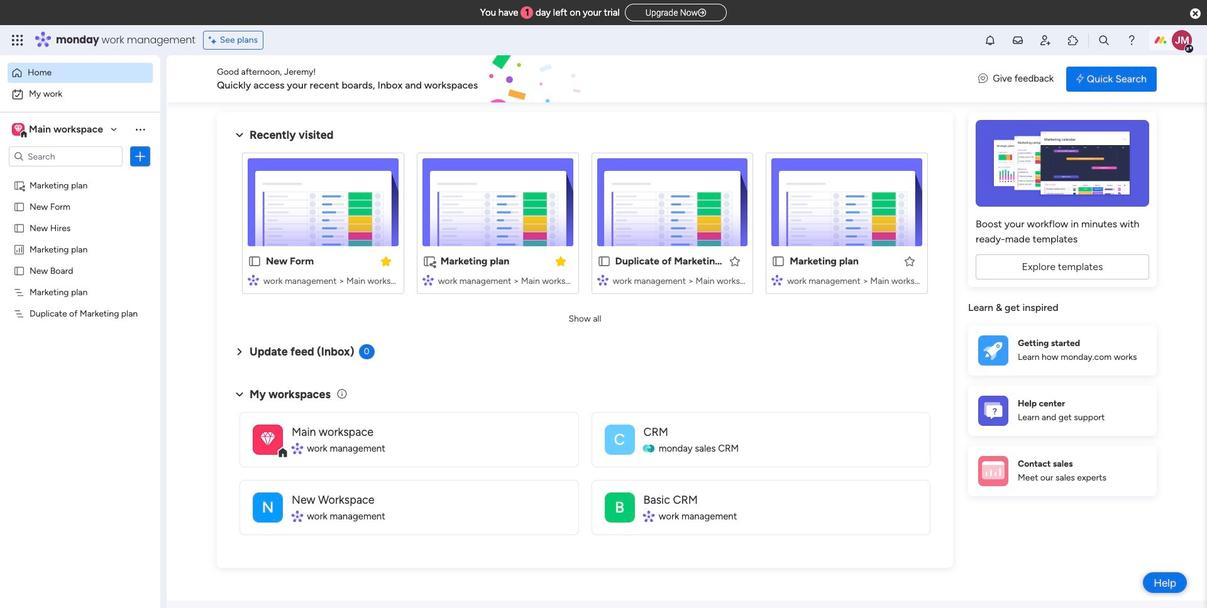 Task type: locate. For each thing, give the bounding box(es) containing it.
0 vertical spatial workspace image
[[12, 123, 25, 136]]

1 horizontal spatial public board image
[[772, 255, 785, 268]]

quick search results list box
[[232, 143, 938, 309]]

public board image
[[13, 201, 25, 213], [13, 222, 25, 234], [248, 255, 262, 268], [13, 265, 25, 277]]

workspace options image
[[134, 123, 146, 136]]

0 horizontal spatial public board image
[[597, 255, 611, 268]]

invite members image
[[1039, 34, 1052, 47]]

add to favorites image
[[729, 255, 741, 268], [903, 255, 916, 268]]

update feed image
[[1012, 34, 1024, 47]]

public board image up "component" image
[[772, 255, 785, 268]]

close my workspaces image
[[232, 387, 247, 402]]

0 horizontal spatial shareable board image
[[13, 179, 25, 191]]

1 vertical spatial workspace image
[[605, 493, 635, 523]]

1 horizontal spatial workspace image
[[605, 493, 635, 523]]

public board image right remove from favorites image
[[597, 255, 611, 268]]

0 vertical spatial shareable board image
[[13, 179, 25, 191]]

add to favorites image for 1st public board image from the right
[[903, 255, 916, 268]]

workspace selection element
[[12, 122, 105, 138]]

1 horizontal spatial shareable board image
[[422, 255, 436, 268]]

templates image image
[[980, 120, 1146, 207]]

1 public board image from the left
[[597, 255, 611, 268]]

1 horizontal spatial add to favorites image
[[903, 255, 916, 268]]

option
[[8, 63, 153, 83], [8, 84, 153, 104], [0, 174, 160, 176]]

see plans image
[[209, 33, 220, 47]]

public board image
[[597, 255, 611, 268], [772, 255, 785, 268]]

v2 user feedback image
[[978, 72, 988, 86]]

2 add to favorites image from the left
[[903, 255, 916, 268]]

shareable board image
[[13, 179, 25, 191], [422, 255, 436, 268]]

1 add to favorites image from the left
[[729, 255, 741, 268]]

workspace image
[[12, 123, 25, 136], [605, 493, 635, 523]]

workspace image
[[14, 123, 23, 136], [253, 425, 283, 455], [605, 425, 635, 455], [260, 428, 275, 451], [253, 493, 283, 523]]

select product image
[[11, 34, 24, 47]]

0 vertical spatial option
[[8, 63, 153, 83]]

remove from favorites image
[[554, 255, 567, 268]]

0 horizontal spatial add to favorites image
[[729, 255, 741, 268]]

list box
[[0, 172, 160, 494]]

dapulse close image
[[1190, 8, 1201, 20]]

public dashboard image
[[13, 243, 25, 255]]

Search in workspace field
[[26, 149, 105, 164]]

0 horizontal spatial workspace image
[[12, 123, 25, 136]]



Task type: describe. For each thing, give the bounding box(es) containing it.
2 vertical spatial option
[[0, 174, 160, 176]]

getting started element
[[968, 325, 1157, 376]]

0 element
[[359, 345, 374, 360]]

component image
[[772, 274, 783, 286]]

help center element
[[968, 386, 1157, 436]]

close recently visited image
[[232, 128, 247, 143]]

notifications image
[[984, 34, 996, 47]]

dapulse rightstroke image
[[698, 8, 706, 18]]

contact sales element
[[968, 446, 1157, 496]]

add to favorites image for 1st public board image
[[729, 255, 741, 268]]

help image
[[1125, 34, 1138, 47]]

search everything image
[[1098, 34, 1110, 47]]

monday marketplace image
[[1067, 34, 1079, 47]]

jeremy miller image
[[1172, 30, 1192, 50]]

remove from favorites image
[[380, 255, 392, 268]]

1 vertical spatial option
[[8, 84, 153, 104]]

open update feed (inbox) image
[[232, 345, 247, 360]]

2 public board image from the left
[[772, 255, 785, 268]]

options image
[[134, 150, 146, 163]]

v2 bolt switch image
[[1076, 72, 1084, 86]]

1 vertical spatial shareable board image
[[422, 255, 436, 268]]



Task type: vqa. For each thing, say whether or not it's contained in the screenshot.
dapulse x slim icon
no



